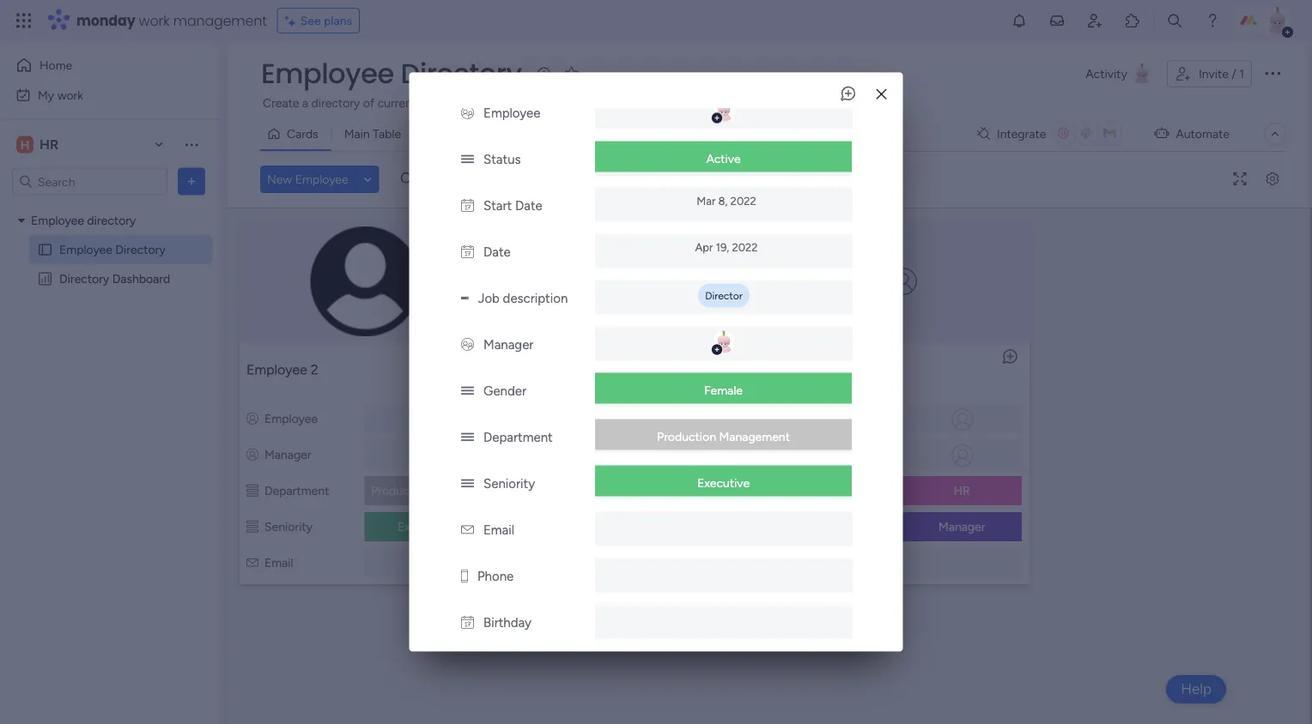 Task type: locate. For each thing, give the bounding box(es) containing it.
2 horizontal spatial email
[[802, 556, 831, 571]]

my
[[38, 88, 54, 102]]

dapulse person column image
[[246, 412, 259, 426], [246, 448, 259, 462], [515, 448, 527, 462], [784, 448, 796, 462]]

the right using
[[1071, 96, 1089, 110]]

production management up v2 email column image
[[371, 484, 504, 498]]

directory right public dashboard icon
[[59, 272, 109, 286]]

email
[[483, 523, 514, 538], [264, 556, 293, 571], [802, 556, 831, 571]]

center.
[[1157, 96, 1194, 110]]

the right during
[[682, 96, 700, 110]]

1 horizontal spatial executive
[[697, 476, 749, 491]]

production management
[[657, 430, 790, 444], [371, 484, 504, 498]]

card cover image image for it
[[621, 268, 648, 295]]

0 horizontal spatial production
[[371, 484, 430, 498]]

search everything image
[[1166, 12, 1183, 29]]

birthday
[[483, 616, 531, 631]]

0 horizontal spatial directory
[[87, 213, 136, 228]]

row group containing employee 2
[[231, 212, 1307, 597]]

directory down search in workspace field
[[87, 213, 136, 228]]

management
[[719, 430, 790, 444], [433, 484, 504, 498]]

1 vertical spatial management
[[433, 484, 504, 498]]

2 vertical spatial directory
[[59, 272, 109, 286]]

1 vertical spatial 2022
[[732, 241, 757, 255]]

0 vertical spatial v2 status outline image
[[246, 484, 258, 498]]

1 horizontal spatial production
[[657, 430, 716, 444]]

0 vertical spatial production management
[[657, 430, 790, 444]]

dapulse date column image for birthday
[[461, 616, 474, 631]]

v2 status image
[[461, 152, 474, 167], [461, 384, 474, 399], [461, 430, 474, 446], [461, 477, 474, 492]]

1 horizontal spatial directory
[[311, 96, 360, 110]]

mid-
[[668, 520, 693, 535]]

gender
[[483, 384, 526, 399]]

status
[[483, 152, 520, 167]]

0 horizontal spatial v2 email column image
[[246, 556, 258, 571]]

seniority for employee 2
[[264, 520, 313, 535]]

1 horizontal spatial directory
[[115, 243, 165, 257]]

invite
[[1199, 67, 1229, 81]]

my work button
[[10, 81, 185, 109]]

v2 status outline image
[[515, 484, 527, 498], [784, 484, 796, 498], [784, 520, 796, 535]]

department
[[483, 430, 552, 446], [264, 484, 329, 498], [533, 484, 598, 498], [802, 484, 867, 498]]

arrow down image
[[615, 169, 635, 190]]

0 vertical spatial production
[[657, 430, 716, 444]]

apps image
[[1124, 12, 1141, 29]]

v2 multiple person column image
[[461, 106, 474, 121], [461, 337, 474, 353]]

work
[[139, 11, 170, 30], [57, 88, 83, 102]]

0 vertical spatial 2022
[[730, 194, 756, 208]]

home button
[[10, 52, 185, 79]]

directory
[[311, 96, 360, 110], [87, 213, 136, 228]]

2022 right 8,
[[730, 194, 756, 208]]

0 vertical spatial employee directory
[[261, 55, 522, 93]]

1 horizontal spatial the
[[1071, 96, 1089, 110]]

management
[[173, 11, 267, 30]]

1 the from the left
[[682, 96, 700, 110]]

v2 multiple person column image right and
[[461, 106, 474, 121]]

sort button
[[640, 166, 701, 193]]

directory right "a"
[[311, 96, 360, 110]]

workspace selection element
[[16, 134, 61, 155]]

see more
[[783, 95, 834, 109]]

1 horizontal spatial hr
[[954, 484, 970, 498]]

hr inside 'workspace selection' element
[[40, 137, 59, 153]]

cards button
[[260, 120, 331, 148]]

1 dapulse date column image from the top
[[461, 245, 474, 260]]

v2 phone column image
[[461, 569, 467, 585]]

activity button
[[1079, 60, 1160, 88]]

1 vertical spatial dapulse date column image
[[461, 616, 474, 631]]

employee directory
[[261, 55, 522, 93], [59, 243, 165, 257]]

new employee button
[[260, 166, 355, 193]]

dialog
[[409, 23, 903, 725]]

production
[[657, 430, 716, 444], [371, 484, 430, 498]]

monday work management
[[76, 11, 267, 30]]

directory
[[401, 55, 522, 93], [115, 243, 165, 257], [59, 272, 109, 286]]

1 horizontal spatial employee directory
[[261, 55, 522, 93]]

new
[[267, 172, 292, 187]]

2022 for apr 19, 2022
[[732, 241, 757, 255]]

1 vertical spatial see
[[783, 95, 804, 109]]

0 vertical spatial hr
[[40, 137, 59, 153]]

1 horizontal spatial card cover image image
[[890, 268, 917, 295]]

directory up dashboard
[[115, 243, 165, 257]]

Search in workspace field
[[36, 172, 143, 191]]

3 v2 status image from the top
[[461, 430, 474, 446]]

1 horizontal spatial see
[[783, 95, 804, 109]]

main table
[[344, 127, 401, 141]]

0 vertical spatial see
[[300, 13, 321, 28]]

2 card cover image image from the left
[[890, 268, 917, 295]]

v2 email column image
[[246, 556, 258, 571], [784, 556, 796, 571]]

v2 dropdown column image
[[461, 291, 468, 306]]

moved
[[928, 96, 965, 110]]

1 card cover image image from the left
[[621, 268, 648, 295]]

row group
[[231, 212, 1307, 597]]

manager
[[483, 337, 533, 353], [265, 448, 311, 462], [534, 448, 580, 462], [803, 448, 849, 462], [939, 520, 985, 535]]

1 v2 email column image from the left
[[246, 556, 258, 571]]

more
[[807, 95, 834, 109]]

1 horizontal spatial email
[[483, 523, 514, 538]]

v2 status outline image
[[246, 484, 258, 498], [246, 520, 258, 535]]

phone
[[477, 569, 513, 585]]

v2 multiple person column image down v2 dropdown column icon
[[461, 337, 474, 353]]

work right monday
[[139, 11, 170, 30]]

cards
[[287, 127, 318, 141]]

management down dapulse person column icon
[[719, 430, 790, 444]]

v2 multiple person column image for manager
[[461, 337, 474, 353]]

2 v2 multiple person column image from the top
[[461, 337, 474, 353]]

card cover image image
[[621, 268, 648, 295], [890, 268, 917, 295]]

see left more
[[783, 95, 804, 109]]

this
[[983, 96, 1002, 110]]

0 horizontal spatial the
[[682, 96, 700, 110]]

employee right new at the top of page
[[295, 172, 348, 187]]

production for v2 status outline image corresponding to department
[[371, 484, 430, 498]]

2 dapulse date column image from the top
[[461, 616, 474, 631]]

1 vertical spatial v2 multiple person column image
[[461, 337, 474, 353]]

2 v2 status image from the top
[[461, 384, 474, 399]]

employee down the employee directory
[[59, 243, 112, 257]]

dapulse date column image down dapulse date column image
[[461, 245, 474, 260]]

0 horizontal spatial card cover image image
[[621, 268, 648, 295]]

settings image
[[1259, 173, 1286, 186]]

seniority for employee 3
[[802, 520, 851, 535]]

dapulse person column image for mid-level
[[515, 448, 527, 462]]

1 vertical spatial date
[[483, 245, 510, 260]]

add to favorites image
[[563, 65, 580, 82]]

work for monday
[[139, 11, 170, 30]]

1 v2 status outline image from the top
[[246, 484, 258, 498]]

Search field
[[413, 167, 465, 191]]

0 vertical spatial v2 multiple person column image
[[461, 106, 474, 121]]

1 horizontal spatial seniority
[[483, 477, 535, 492]]

1 horizontal spatial v2 email column image
[[784, 556, 796, 571]]

date right start
[[515, 198, 542, 214]]

executive up the level
[[697, 476, 749, 491]]

0 vertical spatial dapulse date column image
[[461, 245, 474, 260]]

close image
[[876, 89, 887, 101]]

work for my
[[57, 88, 83, 102]]

1 vertical spatial v2 status outline image
[[246, 520, 258, 535]]

executive
[[697, 476, 749, 491], [398, 520, 450, 535]]

0 horizontal spatial production management
[[371, 484, 504, 498]]

card cover image image for hr
[[890, 268, 917, 295]]

production for department's v2 status icon
[[657, 430, 716, 444]]

0 horizontal spatial hr
[[40, 137, 59, 153]]

main table button
[[331, 120, 414, 148]]

work inside button
[[57, 88, 83, 102]]

0 vertical spatial management
[[719, 430, 790, 444]]

2022 right 19, in the right top of the page
[[732, 241, 757, 255]]

1 vertical spatial work
[[57, 88, 83, 102]]

see for see more
[[783, 95, 804, 109]]

see
[[300, 13, 321, 28], [783, 95, 804, 109]]

see more link
[[781, 94, 836, 111]]

start
[[483, 198, 512, 214]]

management up v2 email column image
[[433, 484, 504, 498]]

management inside dialog
[[719, 430, 790, 444]]

management inside "row group"
[[433, 484, 504, 498]]

2
[[311, 362, 318, 378]]

v2 status image for gender
[[461, 384, 474, 399]]

new employee
[[267, 172, 348, 187]]

employee directory up directory dashboard
[[59, 243, 165, 257]]

1 horizontal spatial production management
[[657, 430, 790, 444]]

public dashboard image
[[37, 271, 53, 287]]

date down start
[[483, 245, 510, 260]]

angle down image
[[364, 173, 372, 186]]

production management down "female"
[[657, 430, 790, 444]]

employee left 2
[[246, 362, 307, 378]]

1 v2 status image from the top
[[461, 152, 474, 167]]

see inside button
[[300, 13, 321, 28]]

employee directory up current
[[261, 55, 522, 93]]

dapulse date column image
[[461, 245, 474, 260], [461, 616, 474, 631]]

2 horizontal spatial directory
[[401, 55, 522, 93]]

executive left v2 email column image
[[398, 520, 450, 535]]

1 v2 multiple person column image from the top
[[461, 106, 474, 121]]

description
[[502, 291, 567, 306]]

automation
[[1092, 96, 1154, 110]]

seniority
[[483, 477, 535, 492], [264, 520, 313, 535], [802, 520, 851, 535]]

4 v2 status image from the top
[[461, 477, 474, 492]]

list box
[[0, 203, 219, 526]]

filter
[[582, 172, 609, 187]]

help
[[1181, 681, 1212, 699]]

1 horizontal spatial management
[[719, 430, 790, 444]]

0 horizontal spatial employee directory
[[59, 243, 165, 257]]

to
[[968, 96, 980, 110]]

1 horizontal spatial work
[[139, 11, 170, 30]]

process
[[769, 96, 811, 110]]

during
[[645, 96, 679, 110]]

see for see plans
[[300, 13, 321, 28]]

monday
[[76, 11, 135, 30]]

1 vertical spatial directory
[[87, 213, 136, 228]]

1 horizontal spatial date
[[515, 198, 542, 214]]

integrate
[[997, 127, 1046, 141]]

3
[[849, 362, 856, 378]]

employee
[[261, 55, 394, 93], [483, 106, 540, 121], [295, 172, 348, 187], [31, 213, 84, 228], [59, 243, 112, 257], [246, 362, 307, 378], [784, 362, 845, 378], [265, 412, 318, 426], [803, 412, 856, 426]]

hr
[[40, 137, 59, 153], [954, 484, 970, 498]]

0 horizontal spatial executive
[[398, 520, 450, 535]]

employee 3
[[784, 362, 856, 378]]

0 horizontal spatial management
[[433, 484, 504, 498]]

dashboard
[[112, 272, 170, 286]]

2022
[[730, 194, 756, 208], [732, 241, 757, 255]]

0 horizontal spatial directory
[[59, 272, 109, 286]]

option
[[0, 205, 219, 209]]

v2 status outline image for seniority
[[246, 520, 258, 535]]

dapulse date column image left birthday
[[461, 616, 474, 631]]

2 horizontal spatial seniority
[[802, 520, 851, 535]]

0 horizontal spatial seniority
[[264, 520, 313, 535]]

department for executive
[[264, 484, 329, 498]]

v2 multiple person column image for employee
[[461, 106, 474, 121]]

see left the plans
[[300, 13, 321, 28]]

open full screen image
[[1226, 173, 1254, 186]]

automate
[[1176, 127, 1230, 141]]

dapulse date column image for date
[[461, 245, 474, 260]]

1 vertical spatial employee directory
[[59, 243, 165, 257]]

show board description image
[[534, 65, 554, 82]]

0 horizontal spatial see
[[300, 13, 321, 28]]

the
[[682, 96, 700, 110], [1071, 96, 1089, 110]]

recruitment
[[703, 96, 766, 110]]

collapse board header image
[[1268, 127, 1282, 141]]

work right my
[[57, 88, 83, 102]]

2 v2 status outline image from the top
[[246, 520, 258, 535]]

0 vertical spatial executive
[[697, 476, 749, 491]]

v2 status image for status
[[461, 152, 474, 167]]

0 horizontal spatial work
[[57, 88, 83, 102]]

employee up public board 'image'
[[31, 213, 84, 228]]

sort
[[668, 172, 691, 187]]

management for v2 status outline image corresponding to department
[[433, 484, 504, 498]]

1 vertical spatial production
[[371, 484, 430, 498]]

date
[[515, 198, 542, 214], [483, 245, 510, 260]]

directory up past
[[401, 55, 522, 93]]

v2 status image for seniority
[[461, 477, 474, 492]]

0 horizontal spatial email
[[264, 556, 293, 571]]

0 vertical spatial directory
[[311, 96, 360, 110]]

job
[[478, 291, 499, 306]]

0 vertical spatial directory
[[401, 55, 522, 93]]

2 v2 email column image from the left
[[784, 556, 796, 571]]

0 vertical spatial work
[[139, 11, 170, 30]]



Task type: vqa. For each thing, say whether or not it's contained in the screenshot.
second Working from the top
no



Task type: describe. For each thing, give the bounding box(es) containing it.
public board image
[[37, 242, 53, 258]]

it
[[688, 484, 698, 498]]

applicant
[[562, 96, 612, 110]]

employee right dapulse person column icon
[[803, 412, 856, 426]]

Employee Directory field
[[257, 55, 526, 93]]

help image
[[1204, 12, 1221, 29]]

autopilot image
[[1154, 122, 1169, 144]]

apr 19, 2022
[[695, 241, 757, 255]]

create a directory of current and past employees. each applicant hired during the recruitment process can automatically be moved to this board using the automation center.
[[263, 96, 1194, 110]]

employees.
[[469, 96, 530, 110]]

employee up status
[[483, 106, 540, 121]]

select product image
[[15, 12, 33, 29]]

home
[[40, 58, 72, 73]]

v2 status outline image for department
[[246, 484, 258, 498]]

ruby anderson image
[[1264, 7, 1292, 34]]

department for mid-level
[[533, 484, 598, 498]]

dapulse person column image
[[784, 412, 796, 426]]

invite members image
[[1086, 12, 1103, 29]]

manager for manager
[[803, 448, 849, 462]]

and
[[420, 96, 439, 110]]

1 vertical spatial directory
[[115, 243, 165, 257]]

1
[[1239, 67, 1244, 81]]

be
[[912, 96, 926, 110]]

each
[[533, 96, 559, 110]]

manager for executive
[[265, 448, 311, 462]]

active
[[706, 151, 740, 166]]

v2 email column image
[[461, 523, 474, 538]]

/
[[1232, 67, 1236, 81]]

notifications image
[[1011, 12, 1028, 29]]

dapulse person column image for executive
[[246, 448, 259, 462]]

employee down employee 2
[[265, 412, 318, 426]]

my work
[[38, 88, 83, 102]]

0 horizontal spatial date
[[483, 245, 510, 260]]

employee left 3
[[784, 362, 845, 378]]

v2 email column image for employee 3
[[784, 556, 796, 571]]

0 vertical spatial date
[[515, 198, 542, 214]]

caret down image
[[18, 215, 25, 227]]

see plans
[[300, 13, 352, 28]]

1 vertical spatial hr
[[954, 484, 970, 498]]

apr
[[695, 241, 713, 255]]

inbox image
[[1049, 12, 1066, 29]]

activity
[[1086, 67, 1127, 81]]

using
[[1039, 96, 1068, 110]]

employee directory
[[31, 213, 136, 228]]

current
[[377, 96, 417, 110]]

employee inside button
[[295, 172, 348, 187]]

mid-level
[[668, 520, 718, 535]]

2022 for mar 8, 2022
[[730, 194, 756, 208]]

v2 email column image for employee 2
[[246, 556, 258, 571]]

directory dashboard
[[59, 272, 170, 286]]

employee up "a"
[[261, 55, 394, 93]]

level
[[693, 520, 718, 535]]

start date
[[483, 198, 542, 214]]

department for manager
[[802, 484, 867, 498]]

directory inside list box
[[87, 213, 136, 228]]

help button
[[1166, 676, 1226, 704]]

h
[[20, 137, 29, 152]]

email for employee 3
[[802, 556, 831, 571]]

a
[[302, 96, 308, 110]]

dapulse date column image
[[461, 198, 474, 214]]

female
[[704, 383, 742, 398]]

filter button
[[554, 166, 635, 193]]

2 the from the left
[[1071, 96, 1089, 110]]

v2 status outline image for manager
[[784, 484, 796, 498]]

table
[[373, 127, 401, 141]]

dapulse integrations image
[[977, 128, 990, 140]]

dialog containing employee
[[409, 23, 903, 725]]

past
[[442, 96, 466, 110]]

v2 search image
[[401, 170, 413, 189]]

v2 status outline image for mid-level
[[515, 484, 527, 498]]

invite / 1 button
[[1167, 60, 1252, 88]]

workspace image
[[16, 135, 33, 154]]

automatically
[[837, 96, 909, 110]]

can
[[814, 96, 834, 110]]

1 vertical spatial executive
[[398, 520, 450, 535]]

see plans button
[[277, 8, 360, 33]]

job description
[[478, 291, 567, 306]]

board
[[1005, 96, 1036, 110]]

hired
[[615, 96, 642, 110]]

create
[[263, 96, 299, 110]]

main
[[344, 127, 370, 141]]

v2 status image for department
[[461, 430, 474, 446]]

invite / 1
[[1199, 67, 1244, 81]]

list box containing employee directory
[[0, 203, 219, 526]]

director
[[705, 290, 742, 302]]

dapulse person column image for manager
[[784, 448, 796, 462]]

plans
[[324, 13, 352, 28]]

management for department's v2 status icon
[[719, 430, 790, 444]]

employee 2
[[246, 362, 318, 378]]

manager for mid-level
[[534, 448, 580, 462]]

mar 8, 2022
[[696, 194, 756, 208]]

1 vertical spatial production management
[[371, 484, 504, 498]]

email for employee 2
[[264, 556, 293, 571]]

mar
[[696, 194, 715, 208]]

8,
[[718, 194, 727, 208]]

19,
[[715, 241, 729, 255]]

of
[[363, 96, 375, 110]]



